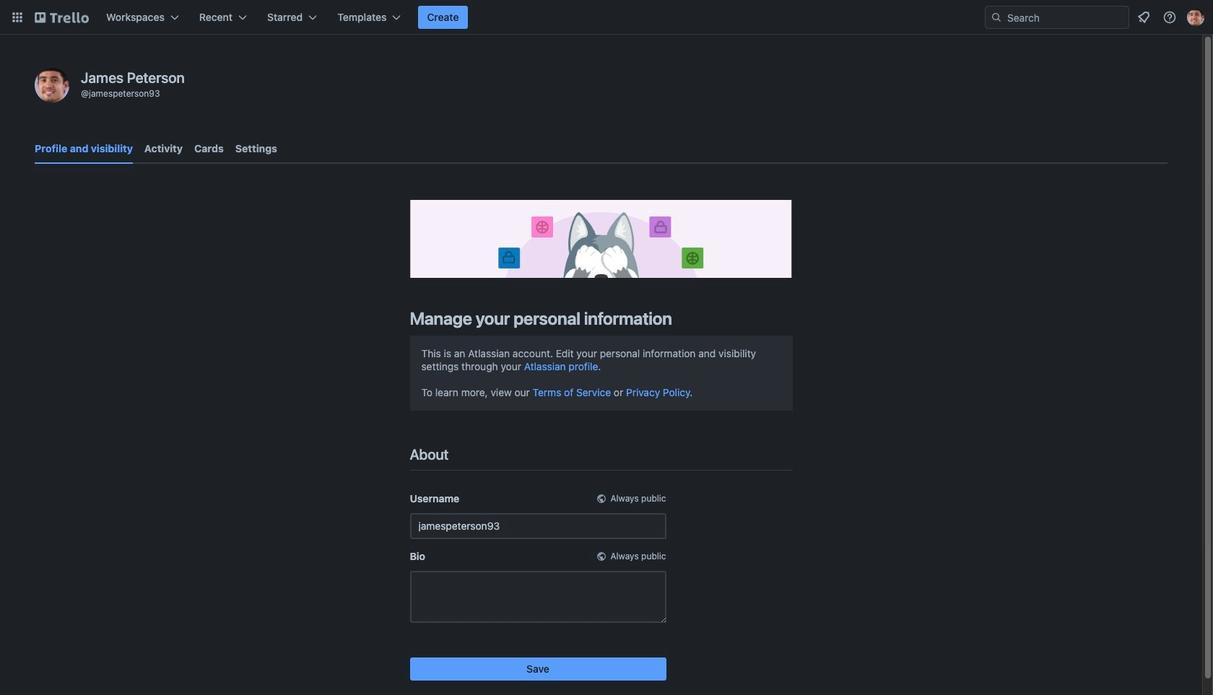 Task type: locate. For each thing, give the bounding box(es) containing it.
back to home image
[[35, 6, 89, 29]]

search image
[[991, 12, 1003, 23]]

None text field
[[410, 514, 667, 540]]

james peterson (jamespeterson93) image
[[35, 68, 69, 103]]

None text field
[[410, 571, 667, 623]]



Task type: describe. For each thing, give the bounding box(es) containing it.
james peterson (jamespeterson93) image
[[1188, 9, 1205, 26]]

open information menu image
[[1163, 10, 1178, 25]]

primary element
[[0, 0, 1214, 35]]

Search field
[[986, 6, 1130, 29]]

0 notifications image
[[1136, 9, 1153, 26]]



Task type: vqa. For each thing, say whether or not it's contained in the screenshot.
Primary element
yes



